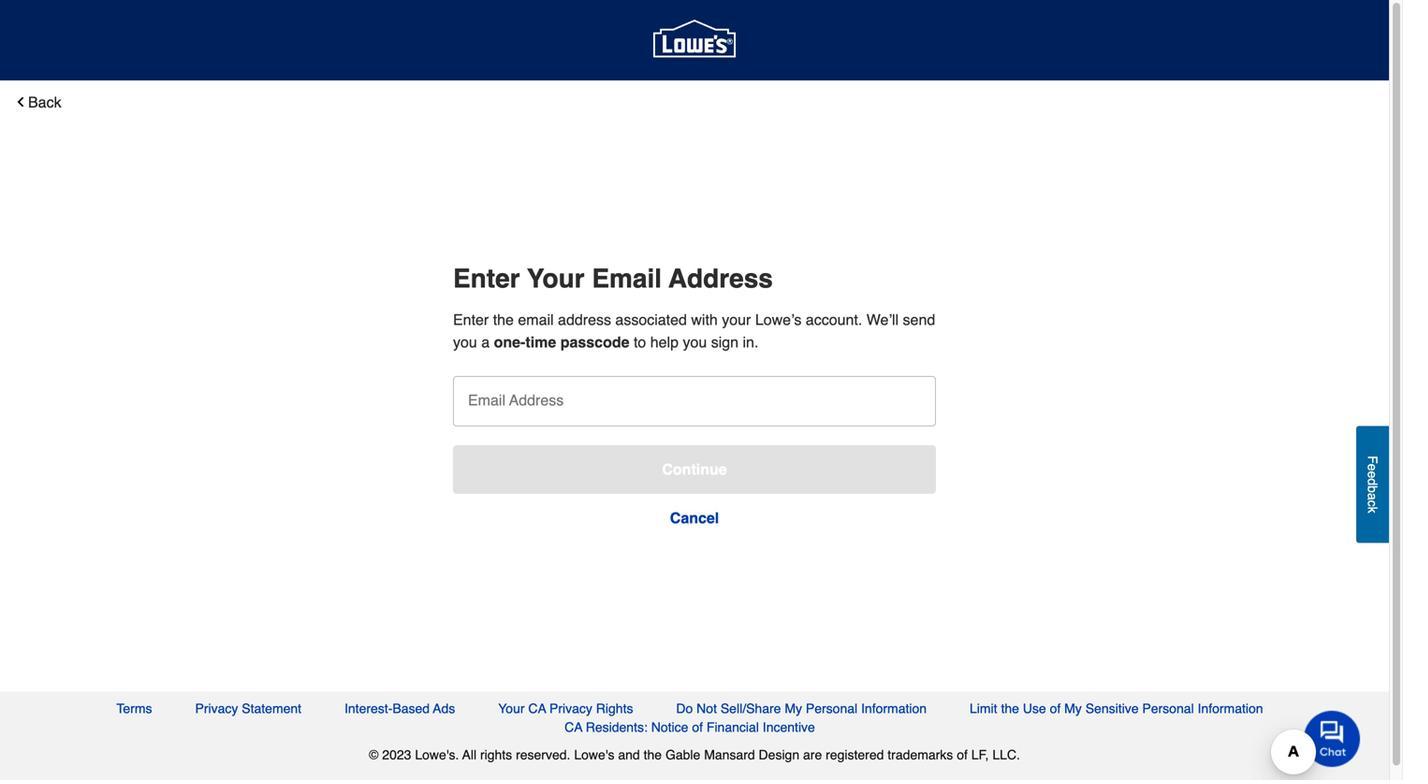 Task type: describe. For each thing, give the bounding box(es) containing it.
limit the use of my sensitive personal information ca residents: notice of financial incentive
[[565, 702, 1263, 735]]

information inside limit the use of my sensitive personal information ca residents: notice of financial incentive
[[1198, 702, 1263, 717]]

do not sell/share my personal information
[[676, 702, 927, 717]]

continue
[[662, 461, 727, 478]]

with
[[691, 311, 718, 329]]

design
[[759, 748, 800, 763]]

a inside button
[[1365, 493, 1380, 500]]

f e e d b a c k
[[1365, 456, 1380, 514]]

© 2023 lowe's. all rights reserved. lowe's and the gable mansard design are registered trademarks of lf, llc.
[[369, 748, 1020, 763]]

1 personal from the left
[[806, 702, 858, 717]]

privacy statement link
[[195, 700, 302, 718]]

the for limit
[[1001, 702, 1019, 717]]

d
[[1365, 479, 1380, 486]]

back
[[28, 94, 61, 111]]

2 you from the left
[[683, 334, 707, 351]]

interest-based ads
[[345, 702, 455, 717]]

send
[[903, 311, 935, 329]]

sell/share
[[721, 702, 781, 717]]

enter for enter your email address
[[453, 264, 520, 294]]

2 vertical spatial the
[[644, 748, 662, 763]]

llc.
[[993, 748, 1020, 763]]

and
[[618, 748, 640, 763]]

one-
[[494, 334, 526, 351]]

your ca privacy rights link
[[498, 700, 633, 718]]

c
[[1365, 500, 1380, 507]]

enter for enter the email address associated with your lowe's account. we'll send you a
[[453, 311, 489, 329]]

ca inside limit the use of my sensitive personal information ca residents: notice of financial incentive
[[565, 720, 582, 735]]

to
[[634, 334, 646, 351]]

your inside main content
[[527, 264, 585, 294]]

based
[[393, 702, 430, 717]]

chat invite button image
[[1304, 711, 1361, 768]]

registered
[[826, 748, 884, 763]]

notice
[[651, 720, 688, 735]]

residents:
[[586, 720, 648, 735]]

are
[[803, 748, 822, 763]]

do not sell/share my personal information link
[[676, 700, 927, 718]]

1 horizontal spatial email
[[592, 264, 662, 294]]

all
[[462, 748, 477, 763]]

we'll
[[867, 311, 899, 329]]

do
[[676, 702, 693, 717]]

help
[[650, 334, 679, 351]]

email address
[[468, 392, 564, 409]]

f e e d b a c k button
[[1356, 426, 1389, 543]]

time
[[526, 334, 556, 351]]

use
[[1023, 702, 1046, 717]]

address
[[558, 311, 611, 329]]

associated
[[615, 311, 687, 329]]

sensitive
[[1086, 702, 1139, 717]]

mansard
[[704, 748, 755, 763]]

©
[[369, 748, 379, 763]]

f
[[1365, 456, 1380, 464]]

not
[[697, 702, 717, 717]]

1 information from the left
[[861, 702, 927, 717]]

you inside enter the email address associated with your lowe's account. we'll send you a
[[453, 334, 477, 351]]

account.
[[806, 311, 862, 329]]

continue button
[[453, 446, 936, 494]]

2023
[[382, 748, 411, 763]]

lowe's home improvement logo image
[[653, 0, 736, 81]]

reserved.
[[516, 748, 571, 763]]

enter the email address associated with your lowe's account. we'll send you a
[[453, 311, 935, 351]]

your inside "link"
[[498, 702, 525, 717]]

incentive
[[763, 720, 815, 735]]



Task type: vqa. For each thing, say whether or not it's contained in the screenshot.
"Your" to the bottom
yes



Task type: locate. For each thing, give the bounding box(es) containing it.
of down not
[[692, 720, 703, 735]]

1 horizontal spatial a
[[1365, 493, 1380, 500]]

gable
[[666, 748, 701, 763]]

enter your email address main content
[[0, 94, 1389, 683]]

a left one-
[[481, 334, 490, 351]]

statement
[[242, 702, 302, 717]]

trademarks
[[888, 748, 953, 763]]

2 my from the left
[[1065, 702, 1082, 717]]

address down "time"
[[509, 392, 564, 409]]

1 vertical spatial email
[[468, 392, 506, 409]]

the inside limit the use of my sensitive personal information ca residents: notice of financial incentive
[[1001, 702, 1019, 717]]

email
[[592, 264, 662, 294], [468, 392, 506, 409]]

0 horizontal spatial a
[[481, 334, 490, 351]]

rights
[[596, 702, 633, 717]]

my inside limit the use of my sensitive personal information ca residents: notice of financial incentive
[[1065, 702, 1082, 717]]

one-time passcode to help you sign in.
[[494, 334, 759, 351]]

e up b
[[1365, 471, 1380, 479]]

1 horizontal spatial my
[[1065, 702, 1082, 717]]

1 horizontal spatial personal
[[1142, 702, 1194, 717]]

privacy
[[195, 702, 238, 717], [549, 702, 592, 717]]

ca down your ca privacy rights in the left of the page
[[565, 720, 582, 735]]

0 horizontal spatial my
[[785, 702, 802, 717]]

privacy left statement
[[195, 702, 238, 717]]

2 horizontal spatial the
[[1001, 702, 1019, 717]]

enter up email
[[453, 264, 520, 294]]

1 horizontal spatial privacy
[[549, 702, 592, 717]]

0 horizontal spatial information
[[861, 702, 927, 717]]

your up email
[[527, 264, 585, 294]]

in.
[[743, 334, 759, 351]]

1 horizontal spatial ca
[[565, 720, 582, 735]]

1 vertical spatial ca
[[565, 720, 582, 735]]

2 personal from the left
[[1142, 702, 1194, 717]]

email down one-
[[468, 392, 506, 409]]

lowe's.
[[415, 748, 459, 763]]

0 horizontal spatial email
[[468, 392, 506, 409]]

1 privacy from the left
[[195, 702, 238, 717]]

personal up incentive
[[806, 702, 858, 717]]

limit the use of my sensitive personal information link
[[970, 700, 1263, 718]]

0 vertical spatial ca
[[528, 702, 546, 717]]

your
[[722, 311, 751, 329]]

email
[[518, 311, 554, 329]]

1 horizontal spatial the
[[644, 748, 662, 763]]

information
[[861, 702, 927, 717], [1198, 702, 1263, 717]]

0 vertical spatial the
[[493, 311, 514, 329]]

2 vertical spatial of
[[957, 748, 968, 763]]

0 vertical spatial address
[[669, 264, 773, 294]]

personal inside limit the use of my sensitive personal information ca residents: notice of financial incentive
[[1142, 702, 1194, 717]]

0 vertical spatial a
[[481, 334, 490, 351]]

you left one-
[[453, 334, 477, 351]]

0 vertical spatial email
[[592, 264, 662, 294]]

the
[[493, 311, 514, 329], [1001, 702, 1019, 717], [644, 748, 662, 763]]

0 horizontal spatial personal
[[806, 702, 858, 717]]

of right use
[[1050, 702, 1061, 717]]

b
[[1365, 486, 1380, 493]]

personal
[[806, 702, 858, 717], [1142, 702, 1194, 717]]

enter inside enter the email address associated with your lowe's account. we'll send you a
[[453, 311, 489, 329]]

privacy inside "link"
[[549, 702, 592, 717]]

1 vertical spatial of
[[692, 720, 703, 735]]

privacy statement
[[195, 702, 302, 717]]

my
[[785, 702, 802, 717], [1065, 702, 1082, 717]]

sign
[[711, 334, 739, 351]]

a up k
[[1365, 493, 1380, 500]]

you
[[453, 334, 477, 351], [683, 334, 707, 351]]

1 e from the top
[[1365, 464, 1380, 471]]

you down with on the top
[[683, 334, 707, 351]]

a inside enter the email address associated with your lowe's account. we'll send you a
[[481, 334, 490, 351]]

0 horizontal spatial you
[[453, 334, 477, 351]]

0 vertical spatial enter
[[453, 264, 520, 294]]

your ca privacy rights
[[498, 702, 633, 717]]

my up incentive
[[785, 702, 802, 717]]

0 horizontal spatial your
[[498, 702, 525, 717]]

ca up reserved.
[[528, 702, 546, 717]]

enter left email
[[453, 311, 489, 329]]

interest-based ads link
[[345, 700, 455, 718]]

2 information from the left
[[1198, 702, 1263, 717]]

Email Address text field
[[453, 376, 936, 427]]

my right use
[[1065, 702, 1082, 717]]

1 horizontal spatial information
[[1198, 702, 1263, 717]]

1 enter from the top
[[453, 264, 520, 294]]

1 my from the left
[[785, 702, 802, 717]]

1 horizontal spatial address
[[669, 264, 773, 294]]

e
[[1365, 464, 1380, 471], [1365, 471, 1380, 479]]

back link
[[13, 94, 61, 111]]

2 e from the top
[[1365, 471, 1380, 479]]

0 horizontal spatial the
[[493, 311, 514, 329]]

1 vertical spatial address
[[509, 392, 564, 409]]

2 horizontal spatial of
[[1050, 702, 1061, 717]]

terms link
[[116, 700, 152, 718]]

interest-
[[345, 702, 393, 717]]

0 vertical spatial your
[[527, 264, 585, 294]]

ca
[[528, 702, 546, 717], [565, 720, 582, 735]]

cancel
[[670, 510, 719, 527]]

email up associated on the top of the page
[[592, 264, 662, 294]]

ca inside "link"
[[528, 702, 546, 717]]

1 you from the left
[[453, 334, 477, 351]]

the up one-
[[493, 311, 514, 329]]

cancel button
[[453, 494, 936, 543]]

lowe's
[[755, 311, 802, 329]]

of
[[1050, 702, 1061, 717], [692, 720, 703, 735], [957, 748, 968, 763]]

0 horizontal spatial address
[[509, 392, 564, 409]]

passcode
[[560, 334, 630, 351]]

address up your
[[669, 264, 773, 294]]

1 horizontal spatial of
[[957, 748, 968, 763]]

1 horizontal spatial you
[[683, 334, 707, 351]]

0 horizontal spatial of
[[692, 720, 703, 735]]

1 vertical spatial your
[[498, 702, 525, 717]]

1 vertical spatial a
[[1365, 493, 1380, 500]]

k
[[1365, 507, 1380, 514]]

ca residents: notice of financial incentive link
[[565, 718, 815, 737]]

the inside enter the email address associated with your lowe's account. we'll send you a
[[493, 311, 514, 329]]

enter your email address
[[453, 264, 773, 294]]

address
[[669, 264, 773, 294], [509, 392, 564, 409]]

lowe's
[[574, 748, 615, 763]]

the left use
[[1001, 702, 1019, 717]]

rights
[[480, 748, 512, 763]]

1 vertical spatial enter
[[453, 311, 489, 329]]

terms
[[116, 702, 152, 717]]

of left lf,
[[957, 748, 968, 763]]

lf,
[[971, 748, 989, 763]]

financial
[[707, 720, 759, 735]]

your
[[527, 264, 585, 294], [498, 702, 525, 717]]

ads
[[433, 702, 455, 717]]

0 vertical spatial of
[[1050, 702, 1061, 717]]

1 horizontal spatial your
[[527, 264, 585, 294]]

the right the and
[[644, 748, 662, 763]]

a
[[481, 334, 490, 351], [1365, 493, 1380, 500]]

your up rights
[[498, 702, 525, 717]]

0 horizontal spatial ca
[[528, 702, 546, 717]]

limit
[[970, 702, 998, 717]]

1 vertical spatial the
[[1001, 702, 1019, 717]]

e up d
[[1365, 464, 1380, 471]]

0 horizontal spatial privacy
[[195, 702, 238, 717]]

the for enter
[[493, 311, 514, 329]]

personal right sensitive
[[1142, 702, 1194, 717]]

enter
[[453, 264, 520, 294], [453, 311, 489, 329]]

privacy left rights at the bottom left of page
[[549, 702, 592, 717]]

2 enter from the top
[[453, 311, 489, 329]]

2 privacy from the left
[[549, 702, 592, 717]]



